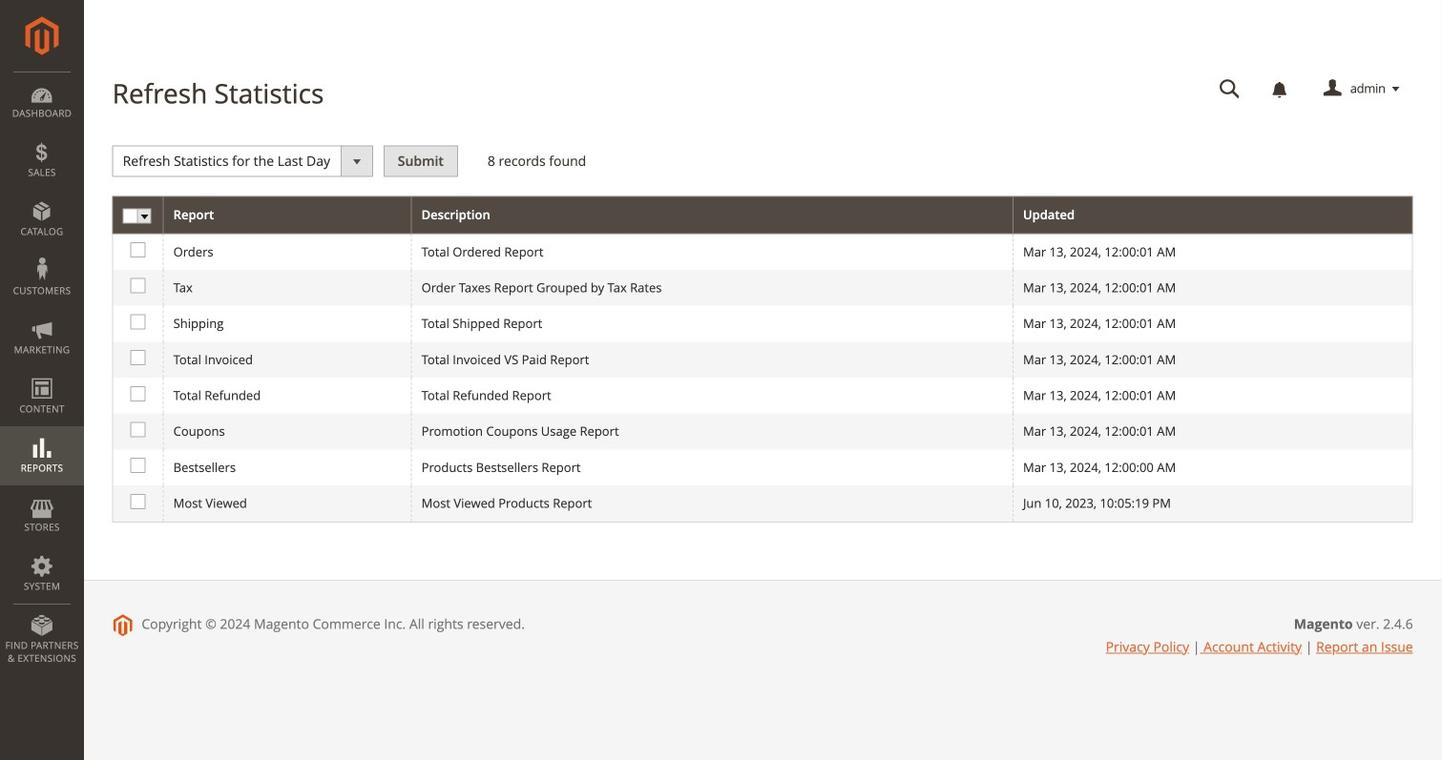 Task type: locate. For each thing, give the bounding box(es) containing it.
magento admin panel image
[[25, 16, 59, 55]]

None checkbox
[[130, 278, 143, 291], [130, 314, 143, 327], [130, 386, 143, 399], [130, 422, 143, 435], [130, 494, 143, 507], [130, 278, 143, 291], [130, 314, 143, 327], [130, 386, 143, 399], [130, 422, 143, 435], [130, 494, 143, 507]]

None checkbox
[[130, 242, 143, 255], [130, 350, 143, 363], [130, 458, 143, 471], [130, 242, 143, 255], [130, 350, 143, 363], [130, 458, 143, 471]]

menu bar
[[0, 72, 84, 675]]

None text field
[[1206, 73, 1254, 106]]



